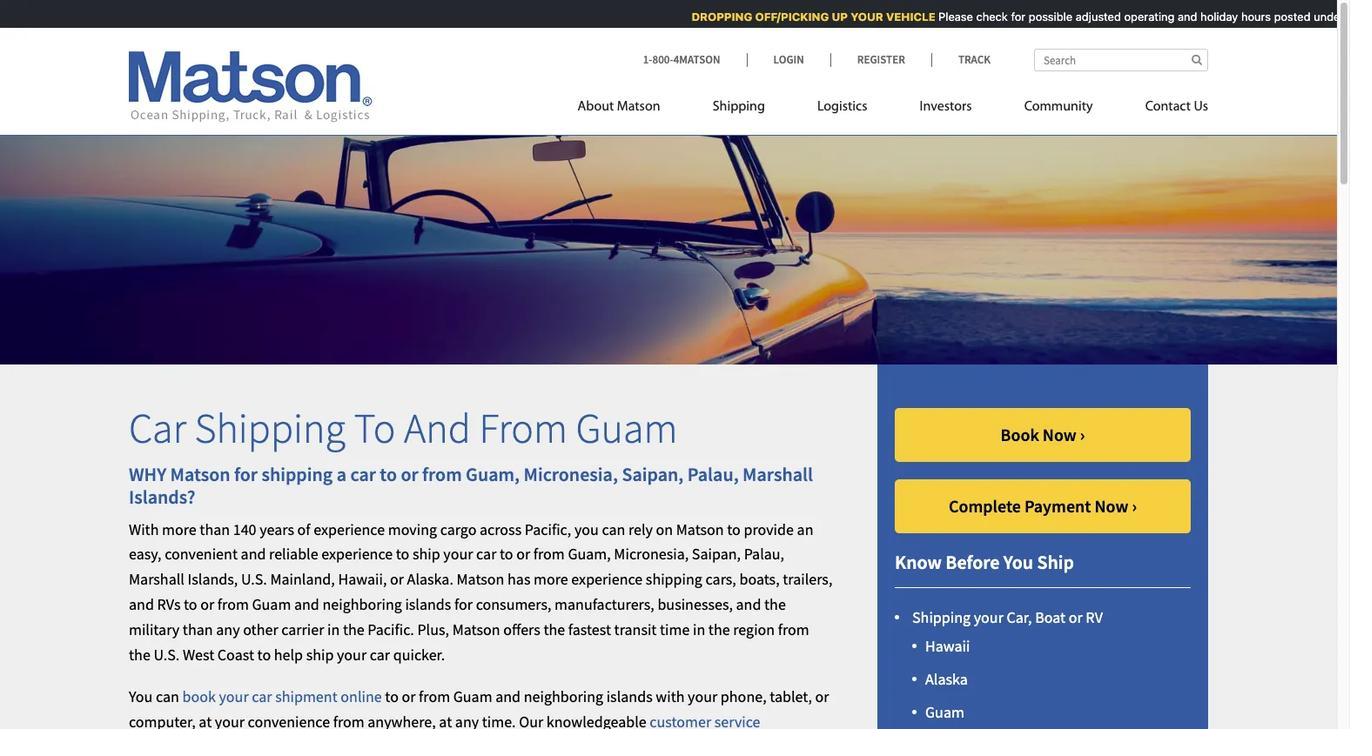 Task type: vqa. For each thing, say whether or not it's contained in the screenshot.
. to the bottom
no



Task type: locate. For each thing, give the bounding box(es) containing it.
rv
[[1086, 608, 1103, 628]]

shipping left a
[[262, 462, 333, 487]]

neighboring down the hawaii,
[[323, 595, 402, 615]]

1 at from the left
[[199, 713, 212, 730]]

1 horizontal spatial for
[[455, 595, 473, 615]]

micronesia, down rely
[[614, 545, 689, 565]]

1 horizontal spatial can
[[602, 520, 626, 540]]

0 horizontal spatial shipping
[[262, 462, 333, 487]]

shipping up hawaii
[[913, 608, 971, 628]]

2 in from the left
[[693, 620, 706, 640]]

your
[[444, 545, 473, 565], [974, 608, 1004, 628], [337, 645, 367, 665], [219, 687, 249, 707], [688, 687, 718, 707], [215, 713, 245, 730]]

1 horizontal spatial now ›
[[1095, 496, 1137, 517]]

marshall inside with more than 140 years of experience moving cargo across pacific, you can rely on matson to provide an easy, convenient and reliable experience to ship your car to or from guam, micronesia, saipan, palau, marshall islands, u.s. mainland, hawaii, or alaska. matson has more experience shipping cars, boats, trailers, and rvs to or from guam and neighboring islands for consumers, manufacturers, businesses, and the military than any other carrier in the pacific. plus, matson offers the fastest transit time in the region from the u.s. west coast to help ship your car quicker.
[[129, 570, 185, 590]]

1 horizontal spatial u.s.
[[241, 570, 267, 590]]

1 horizontal spatial more
[[534, 570, 568, 590]]

adjusted
[[1070, 10, 1115, 24]]

at right 'anywhere,'
[[439, 713, 452, 730]]

matson right the about
[[617, 100, 661, 114]]

0 vertical spatial you
[[1004, 551, 1034, 575]]

can right you
[[602, 520, 626, 540]]

the down businesses,
[[709, 620, 730, 640]]

saipan, up "on"
[[622, 462, 684, 487]]

and up region
[[736, 595, 762, 615]]

book now › link
[[895, 409, 1191, 463]]

than
[[200, 520, 230, 540], [183, 620, 213, 640]]

experience right of
[[314, 520, 385, 540]]

search image
[[1192, 54, 1203, 65]]

0 vertical spatial islands
[[405, 595, 451, 615]]

1 horizontal spatial at
[[439, 713, 452, 730]]

shipping inside know before you ship section
[[913, 608, 971, 628]]

1 horizontal spatial guam,
[[568, 545, 611, 565]]

1 vertical spatial any
[[455, 713, 479, 730]]

0 horizontal spatial at
[[199, 713, 212, 730]]

1 vertical spatial shipping
[[646, 570, 703, 590]]

1 horizontal spatial marshall
[[743, 462, 813, 487]]

or left alaska.
[[390, 570, 404, 590]]

1 horizontal spatial any
[[455, 713, 479, 730]]

0 vertical spatial neighboring
[[323, 595, 402, 615]]

saipan, inside with more than 140 years of experience moving cargo across pacific, you can rely on matson to provide an easy, convenient and reliable experience to ship your car to or from guam, micronesia, saipan, palau, marshall islands, u.s. mainland, hawaii, or alaska. matson has more experience shipping cars, boats, trailers, and rvs to or from guam and neighboring islands for consumers, manufacturers, businesses, and the military than any other carrier in the pacific. plus, matson offers the fastest transit time in the region from the u.s. west coast to help ship your car quicker.
[[692, 545, 741, 565]]

contact us link
[[1120, 91, 1209, 127]]

and up time.
[[496, 687, 521, 707]]

islands
[[405, 595, 451, 615], [607, 687, 653, 707]]

top menu navigation
[[578, 91, 1209, 127]]

guam link
[[926, 703, 965, 723]]

rely
[[629, 520, 653, 540]]

shipping your car, boat or rv link
[[913, 608, 1103, 628]]

0 horizontal spatial ship
[[306, 645, 334, 665]]

for left consumers,
[[455, 595, 473, 615]]

micronesia, up you
[[524, 462, 618, 487]]

you
[[575, 520, 599, 540]]

0 horizontal spatial now ›
[[1043, 424, 1086, 446]]

now › right payment
[[1095, 496, 1137, 517]]

1 horizontal spatial islands
[[607, 687, 653, 707]]

car right a
[[350, 462, 376, 487]]

with more than 140 years of experience moving cargo across pacific, you can rely on matson to provide an easy, convenient and reliable experience to ship your car to or from guam, micronesia, saipan, palau, marshall islands, u.s. mainland, hawaii, or alaska. matson has more experience shipping cars, boats, trailers, and rvs to or from guam and neighboring islands for consumers, manufacturers, businesses, and the military than any other carrier in the pacific. plus, matson offers the fastest transit time in the region from the u.s. west coast to help ship your car quicker.
[[129, 520, 833, 665]]

login link
[[747, 52, 831, 67]]

guam, down you
[[568, 545, 611, 565]]

u.s.
[[241, 570, 267, 590], [154, 645, 180, 665]]

0 horizontal spatial saipan,
[[622, 462, 684, 487]]

1 horizontal spatial you
[[1004, 551, 1034, 575]]

0 horizontal spatial palau,
[[688, 462, 739, 487]]

in
[[327, 620, 340, 640], [693, 620, 706, 640]]

2 horizontal spatial shipping
[[913, 608, 971, 628]]

1 vertical spatial neighboring
[[524, 687, 604, 707]]

than up convenient
[[200, 520, 230, 540]]

register link
[[831, 52, 932, 67]]

palau,
[[688, 462, 739, 487], [744, 545, 785, 565]]

2 vertical spatial shipping
[[913, 608, 971, 628]]

1 horizontal spatial neighboring
[[524, 687, 604, 707]]

or inside why matson for shipping a car to or from guam, micronesia, saipan, palau, marshall islands?
[[401, 462, 419, 487]]

0 horizontal spatial more
[[162, 520, 197, 540]]

from down the and
[[422, 462, 462, 487]]

0 vertical spatial any
[[216, 620, 240, 640]]

can up computer,
[[156, 687, 179, 707]]

marshall up provide
[[743, 462, 813, 487]]

0 horizontal spatial for
[[234, 462, 258, 487]]

trailers,
[[783, 570, 833, 590]]

investors
[[920, 100, 972, 114]]

neighboring
[[323, 595, 402, 615], [524, 687, 604, 707]]

saipan, up 'cars,'
[[692, 545, 741, 565]]

car,
[[1007, 608, 1032, 628]]

guam, down from
[[466, 462, 520, 487]]

0 horizontal spatial in
[[327, 620, 340, 640]]

1 vertical spatial shipping
[[195, 403, 346, 455]]

ship down 'carrier' at the left bottom of page
[[306, 645, 334, 665]]

0 vertical spatial shipping
[[262, 462, 333, 487]]

ship up alaska.
[[413, 545, 440, 565]]

shipping inside top menu navigation
[[713, 100, 765, 114]]

in right 'carrier' at the left bottom of page
[[327, 620, 340, 640]]

0 vertical spatial more
[[162, 520, 197, 540]]

track
[[959, 52, 991, 67]]

islands down alaska.
[[405, 595, 451, 615]]

0 horizontal spatial guam,
[[466, 462, 520, 487]]

for right 'check'
[[1005, 10, 1019, 24]]

1 vertical spatial palau,
[[744, 545, 785, 565]]

1 vertical spatial ship
[[306, 645, 334, 665]]

and inside to or from guam and neighboring islands with your phone, tablet, or computer, at your convenience from anywhere, at any time. our knowledgeable
[[496, 687, 521, 707]]

micronesia, inside why matson for shipping a car to or from guam, micronesia, saipan, palau, marshall islands?
[[524, 462, 618, 487]]

you inside section
[[1004, 551, 1034, 575]]

guam, inside with more than 140 years of experience moving cargo across pacific, you can rely on matson to provide an easy, convenient and reliable experience to ship your car to or from guam, micronesia, saipan, palau, marshall islands, u.s. mainland, hawaii, or alaska. matson has more experience shipping cars, boats, trailers, and rvs to or from guam and neighboring islands for consumers, manufacturers, businesses, and the military than any other carrier in the pacific. plus, matson offers the fastest transit time in the region from the u.s. west coast to help ship your car quicker.
[[568, 545, 611, 565]]

0 vertical spatial micronesia,
[[524, 462, 618, 487]]

shipping up a
[[195, 403, 346, 455]]

coast
[[218, 645, 254, 665]]

2 at from the left
[[439, 713, 452, 730]]

payment
[[1025, 496, 1092, 517]]

now › right "book"
[[1043, 424, 1086, 446]]

neighboring up "our"
[[524, 687, 604, 707]]

login
[[774, 52, 804, 67]]

at down "book"
[[199, 713, 212, 730]]

at
[[199, 713, 212, 730], [439, 713, 452, 730]]

0 vertical spatial shipping
[[713, 100, 765, 114]]

1 horizontal spatial ship
[[413, 545, 440, 565]]

1 horizontal spatial in
[[693, 620, 706, 640]]

time.
[[482, 713, 516, 730]]

contact us
[[1146, 100, 1209, 114]]

more right has
[[534, 570, 568, 590]]

across
[[480, 520, 522, 540]]

saipan,
[[622, 462, 684, 487], [692, 545, 741, 565]]

1 vertical spatial guam,
[[568, 545, 611, 565]]

phone,
[[721, 687, 767, 707]]

2 vertical spatial experience
[[572, 570, 643, 590]]

under
[[1308, 10, 1338, 24]]

boat
[[1036, 608, 1066, 628]]

to up 'anywhere,'
[[385, 687, 399, 707]]

shipping
[[262, 462, 333, 487], [646, 570, 703, 590]]

0 horizontal spatial u.s.
[[154, 645, 180, 665]]

experience up the hawaii,
[[322, 545, 393, 565]]

our
[[519, 713, 544, 730]]

ship
[[413, 545, 440, 565], [306, 645, 334, 665]]

0 horizontal spatial marshall
[[129, 570, 185, 590]]

islands,
[[188, 570, 238, 590]]

to right rvs
[[184, 595, 197, 615]]

the right offers
[[544, 620, 565, 640]]

shipping inside why matson for shipping a car to or from guam, micronesia, saipan, palau, marshall islands?
[[262, 462, 333, 487]]

Search search field
[[1035, 49, 1209, 71]]

1-800-4matson link
[[643, 52, 747, 67]]

anywhere,
[[368, 713, 436, 730]]

you left ship
[[1004, 551, 1034, 575]]

you up computer,
[[129, 687, 153, 707]]

experience up manufacturers,
[[572, 570, 643, 590]]

your up 'online'
[[337, 645, 367, 665]]

or left rv
[[1069, 608, 1083, 628]]

shipping for shipping
[[713, 100, 765, 114]]

1 vertical spatial saipan,
[[692, 545, 741, 565]]

in right time
[[693, 620, 706, 640]]

shipping down 4matson
[[713, 100, 765, 114]]

micronesia,
[[524, 462, 618, 487], [614, 545, 689, 565]]

mainland,
[[270, 570, 335, 590]]

0 vertical spatial saipan,
[[622, 462, 684, 487]]

than up west
[[183, 620, 213, 640]]

1 horizontal spatial shipping
[[713, 100, 765, 114]]

blue matson logo with ocean, shipping, truck, rail and logistics written beneath it. image
[[129, 51, 373, 123]]

and left holiday
[[1172, 10, 1191, 24]]

experience
[[314, 520, 385, 540], [322, 545, 393, 565], [572, 570, 643, 590]]

None search field
[[1035, 49, 1209, 71]]

1 vertical spatial for
[[234, 462, 258, 487]]

1 horizontal spatial palau,
[[744, 545, 785, 565]]

to
[[380, 462, 397, 487], [727, 520, 741, 540], [396, 545, 410, 565], [500, 545, 513, 565], [184, 595, 197, 615], [257, 645, 271, 665], [385, 687, 399, 707]]

islands up knowledgeable
[[607, 687, 653, 707]]

0 vertical spatial ship
[[413, 545, 440, 565]]

0 horizontal spatial shipping
[[195, 403, 346, 455]]

1 vertical spatial u.s.
[[154, 645, 180, 665]]

2 vertical spatial for
[[455, 595, 473, 615]]

the down military in the bottom left of the page
[[129, 645, 150, 665]]

quicker.
[[393, 645, 445, 665]]

why matson for shipping a car to or from guam, micronesia, saipan, palau, marshall islands?
[[129, 462, 813, 510]]

us
[[1194, 100, 1209, 114]]

the down boats,
[[765, 595, 786, 615]]

0 vertical spatial guam,
[[466, 462, 520, 487]]

any left time.
[[455, 713, 479, 730]]

0 vertical spatial can
[[602, 520, 626, 540]]

1 vertical spatial islands
[[607, 687, 653, 707]]

1 vertical spatial you
[[129, 687, 153, 707]]

marshall inside why matson for shipping a car to or from guam, micronesia, saipan, palau, marshall islands?
[[743, 462, 813, 487]]

0 horizontal spatial neighboring
[[323, 595, 402, 615]]

u.s. down military in the bottom left of the page
[[154, 645, 180, 665]]

posted
[[1268, 10, 1305, 24]]

more up convenient
[[162, 520, 197, 540]]

1 horizontal spatial shipping
[[646, 570, 703, 590]]

hawaii,
[[338, 570, 387, 590]]

for up 140
[[234, 462, 258, 487]]

saipan, inside why matson for shipping a car to or from guam, micronesia, saipan, palau, marshall islands?
[[622, 462, 684, 487]]

islands?
[[129, 485, 196, 510]]

0 vertical spatial marshall
[[743, 462, 813, 487]]

carrier
[[282, 620, 324, 640]]

1 vertical spatial marshall
[[129, 570, 185, 590]]

1 vertical spatial can
[[156, 687, 179, 707]]

reliable
[[269, 545, 318, 565]]

0 horizontal spatial any
[[216, 620, 240, 640]]

and
[[404, 403, 471, 455]]

tablet,
[[770, 687, 813, 707]]

1 horizontal spatial saipan,
[[692, 545, 741, 565]]

or up has
[[517, 545, 531, 565]]

to right a
[[380, 462, 397, 487]]

the
[[765, 595, 786, 615], [343, 620, 365, 640], [544, 620, 565, 640], [709, 620, 730, 640], [129, 645, 150, 665]]

more
[[162, 520, 197, 540], [534, 570, 568, 590]]

0 vertical spatial for
[[1005, 10, 1019, 24]]

book now ›
[[1001, 424, 1086, 446]]

shipping up businesses,
[[646, 570, 703, 590]]

complete payment now ›
[[949, 496, 1137, 517]]

or
[[401, 462, 419, 487], [517, 545, 531, 565], [390, 570, 404, 590], [200, 595, 214, 615], [1069, 608, 1083, 628], [402, 687, 416, 707], [816, 687, 830, 707]]

from inside why matson for shipping a car to or from guam, micronesia, saipan, palau, marshall islands?
[[422, 462, 462, 487]]

matson
[[617, 100, 661, 114], [170, 462, 230, 487], [676, 520, 724, 540], [457, 570, 505, 590], [453, 620, 500, 640]]

1 vertical spatial micronesia,
[[614, 545, 689, 565]]

or down car shipping to and from guam
[[401, 462, 419, 487]]

0 vertical spatial palau,
[[688, 462, 739, 487]]

your inside know before you ship section
[[974, 608, 1004, 628]]

or down islands,
[[200, 595, 214, 615]]

u.s. right islands,
[[241, 570, 267, 590]]

from down 'online'
[[333, 713, 365, 730]]

your down you can book your car shipment online
[[215, 713, 245, 730]]

any up coast
[[216, 620, 240, 640]]

0 vertical spatial now ›
[[1043, 424, 1086, 446]]

from down islands,
[[218, 595, 249, 615]]

from down pacific,
[[534, 545, 565, 565]]

your
[[844, 10, 877, 24]]

shipping
[[713, 100, 765, 114], [195, 403, 346, 455], [913, 608, 971, 628]]

0 horizontal spatial islands
[[405, 595, 451, 615]]

marshall down "easy,"
[[129, 570, 185, 590]]

about matson link
[[578, 91, 687, 127]]

matson right why
[[170, 462, 230, 487]]

for
[[1005, 10, 1019, 24], [234, 462, 258, 487], [455, 595, 473, 615]]

any
[[216, 620, 240, 640], [455, 713, 479, 730]]

your left car,
[[974, 608, 1004, 628]]

car down across
[[476, 545, 497, 565]]



Task type: describe. For each thing, give the bounding box(es) containing it.
matson inside top menu navigation
[[617, 100, 661, 114]]

palau, inside why matson for shipping a car to or from guam, micronesia, saipan, palau, marshall islands?
[[688, 462, 739, 487]]

check
[[970, 10, 1002, 24]]

0 vertical spatial than
[[200, 520, 230, 540]]

with
[[656, 687, 685, 707]]

dropping off/picking up your vehicle please check for possible adjusted operating and holiday hours posted under "l
[[685, 10, 1351, 24]]

boats,
[[740, 570, 780, 590]]

can inside with more than 140 years of experience moving cargo across pacific, you can rely on matson to provide an easy, convenient and reliable experience to ship your car to or from guam, micronesia, saipan, palau, marshall islands, u.s. mainland, hawaii, or alaska. matson has more experience shipping cars, boats, trailers, and rvs to or from guam and neighboring islands for consumers, manufacturers, businesses, and the military than any other carrier in the pacific. plus, matson offers the fastest transit time in the region from the u.s. west coast to help ship your car quicker.
[[602, 520, 626, 540]]

track link
[[932, 52, 991, 67]]

shipping link
[[687, 91, 792, 127]]

matson inside why matson for shipping a car to or from guam, micronesia, saipan, palau, marshall islands?
[[170, 462, 230, 487]]

shipping for shipping your car, boat or rv
[[913, 608, 971, 628]]

on
[[656, 520, 673, 540]]

0 horizontal spatial you
[[129, 687, 153, 707]]

with
[[129, 520, 159, 540]]

community
[[1025, 100, 1094, 114]]

cars,
[[706, 570, 737, 590]]

2 horizontal spatial for
[[1005, 10, 1019, 24]]

for inside with more than 140 years of experience moving cargo across pacific, you can rely on matson to provide an easy, convenient and reliable experience to ship your car to or from guam, micronesia, saipan, palau, marshall islands, u.s. mainland, hawaii, or alaska. matson has more experience shipping cars, boats, trailers, and rvs to or from guam and neighboring islands for consumers, manufacturers, businesses, and the military than any other carrier in the pacific. plus, matson offers the fastest transit time in the region from the u.s. west coast to help ship your car quicker.
[[455, 595, 473, 615]]

car shipping to and from guam
[[129, 403, 678, 455]]

alaska
[[926, 670, 968, 690]]

manufacturers,
[[555, 595, 655, 615]]

to left provide
[[727, 520, 741, 540]]

before
[[946, 551, 1000, 575]]

islands inside to or from guam and neighboring islands with your phone, tablet, or computer, at your convenience from anywhere, at any time. our knowledgeable
[[607, 687, 653, 707]]

holiday
[[1194, 10, 1232, 24]]

1 vertical spatial more
[[534, 570, 568, 590]]

about
[[578, 100, 614, 114]]

hawaii
[[926, 637, 971, 657]]

an
[[797, 520, 814, 540]]

1-800-4matson
[[643, 52, 721, 67]]

from
[[479, 403, 568, 455]]

contact
[[1146, 100, 1191, 114]]

neighboring inside to or from guam and neighboring islands with your phone, tablet, or computer, at your convenience from anywhere, at any time. our knowledgeable
[[524, 687, 604, 707]]

up
[[825, 10, 842, 24]]

provide
[[744, 520, 794, 540]]

dropping
[[685, 10, 746, 24]]

to inside to or from guam and neighboring islands with your phone, tablet, or computer, at your convenience from anywhere, at any time. our knowledgeable
[[385, 687, 399, 707]]

to or from guam and neighboring islands with your phone, tablet, or computer, at your convenience from anywhere, at any time. our knowledgeable
[[129, 687, 830, 730]]

car up convenience
[[252, 687, 272, 707]]

logistics link
[[792, 91, 894, 127]]

to left help
[[257, 645, 271, 665]]

and down 140
[[241, 545, 266, 565]]

other
[[243, 620, 278, 640]]

convenience
[[248, 713, 330, 730]]

car shipped by matson to hawaii at beach during sunset. image
[[0, 108, 1338, 365]]

from up 'anywhere,'
[[419, 687, 450, 707]]

know
[[895, 551, 942, 575]]

matson right "on"
[[676, 520, 724, 540]]

time
[[660, 620, 690, 640]]

a
[[337, 462, 347, 487]]

pacific,
[[525, 520, 572, 540]]

"l
[[1341, 10, 1351, 24]]

operating
[[1118, 10, 1168, 24]]

your down cargo
[[444, 545, 473, 565]]

years
[[260, 520, 294, 540]]

online
[[341, 687, 382, 707]]

guam inside know before you ship section
[[926, 703, 965, 723]]

or up 'anywhere,'
[[402, 687, 416, 707]]

and left rvs
[[129, 595, 154, 615]]

shipping inside with more than 140 years of experience moving cargo across pacific, you can rely on matson to provide an easy, convenient and reliable experience to ship your car to or from guam, micronesia, saipan, palau, marshall islands, u.s. mainland, hawaii, or alaska. matson has more experience shipping cars, boats, trailers, and rvs to or from guam and neighboring islands for consumers, manufacturers, businesses, and the military than any other carrier in the pacific. plus, matson offers the fastest transit time in the region from the u.s. west coast to help ship your car quicker.
[[646, 570, 703, 590]]

car down pacific.
[[370, 645, 390, 665]]

islands inside with more than 140 years of experience moving cargo across pacific, you can rely on matson to provide an easy, convenient and reliable experience to ship your car to or from guam, micronesia, saipan, palau, marshall islands, u.s. mainland, hawaii, or alaska. matson has more experience shipping cars, boats, trailers, and rvs to or from guam and neighboring islands for consumers, manufacturers, businesses, and the military than any other carrier in the pacific. plus, matson offers the fastest transit time in the region from the u.s. west coast to help ship your car quicker.
[[405, 595, 451, 615]]

to inside why matson for shipping a car to or from guam, micronesia, saipan, palau, marshall islands?
[[380, 462, 397, 487]]

offers
[[504, 620, 541, 640]]

convenient
[[165, 545, 238, 565]]

and up 'carrier' at the left bottom of page
[[294, 595, 319, 615]]

of
[[297, 520, 311, 540]]

why
[[129, 462, 167, 487]]

shipping your car, boat or rv
[[913, 608, 1103, 628]]

palau, inside with more than 140 years of experience moving cargo across pacific, you can rely on matson to provide an easy, convenient and reliable experience to ship your car to or from guam, micronesia, saipan, palau, marshall islands, u.s. mainland, hawaii, or alaska. matson has more experience shipping cars, boats, trailers, and rvs to or from guam and neighboring islands for consumers, manufacturers, businesses, and the military than any other carrier in the pacific. plus, matson offers the fastest transit time in the region from the u.s. west coast to help ship your car quicker.
[[744, 545, 785, 565]]

please
[[932, 10, 967, 24]]

from right region
[[778, 620, 810, 640]]

1 vertical spatial than
[[183, 620, 213, 640]]

businesses,
[[658, 595, 733, 615]]

community link
[[999, 91, 1120, 127]]

to down moving
[[396, 545, 410, 565]]

your right "with" on the bottom of page
[[688, 687, 718, 707]]

micronesia, inside with more than 140 years of experience moving cargo across pacific, you can rely on matson to provide an easy, convenient and reliable experience to ship your car to or from guam, micronesia, saipan, palau, marshall islands, u.s. mainland, hawaii, or alaska. matson has more experience shipping cars, boats, trailers, and rvs to or from guam and neighboring islands for consumers, manufacturers, businesses, and the military than any other carrier in the pacific. plus, matson offers the fastest transit time in the region from the u.s. west coast to help ship your car quicker.
[[614, 545, 689, 565]]

vehicle
[[880, 10, 929, 24]]

to down across
[[500, 545, 513, 565]]

0 vertical spatial u.s.
[[241, 570, 267, 590]]

book
[[1001, 424, 1040, 446]]

complete payment now › link
[[895, 480, 1191, 534]]

1 in from the left
[[327, 620, 340, 640]]

has
[[508, 570, 531, 590]]

guam inside to or from guam and neighboring islands with your phone, tablet, or computer, at your convenience from anywhere, at any time. our knowledgeable
[[453, 687, 493, 707]]

rvs
[[157, 595, 181, 615]]

pacific.
[[368, 620, 414, 640]]

military
[[129, 620, 180, 640]]

1-
[[643, 52, 653, 67]]

consumers,
[[476, 595, 552, 615]]

book your car shipment online link
[[182, 687, 382, 707]]

or right tablet,
[[816, 687, 830, 707]]

neighboring inside with more than 140 years of experience moving cargo across pacific, you can rely on matson to provide an easy, convenient and reliable experience to ship your car to or from guam, micronesia, saipan, palau, marshall islands, u.s. mainland, hawaii, or alaska. matson has more experience shipping cars, boats, trailers, and rvs to or from guam and neighboring islands for consumers, manufacturers, businesses, and the military than any other carrier in the pacific. plus, matson offers the fastest transit time in the region from the u.s. west coast to help ship your car quicker.
[[323, 595, 402, 615]]

possible
[[1023, 10, 1066, 24]]

fastest
[[568, 620, 611, 640]]

know before you ship
[[895, 551, 1075, 575]]

moving
[[388, 520, 437, 540]]

4matson
[[674, 52, 721, 67]]

any inside with more than 140 years of experience moving cargo across pacific, you can rely on matson to provide an easy, convenient and reliable experience to ship your car to or from guam, micronesia, saipan, palau, marshall islands, u.s. mainland, hawaii, or alaska. matson has more experience shipping cars, boats, trailers, and rvs to or from guam and neighboring islands for consumers, manufacturers, businesses, and the military than any other carrier in the pacific. plus, matson offers the fastest transit time in the region from the u.s. west coast to help ship your car quicker.
[[216, 620, 240, 640]]

for inside why matson for shipping a car to or from guam, micronesia, saipan, palau, marshall islands?
[[234, 462, 258, 487]]

knowledgeable
[[547, 713, 647, 730]]

know before you ship section
[[856, 365, 1231, 730]]

west
[[183, 645, 214, 665]]

0 vertical spatial experience
[[314, 520, 385, 540]]

hours
[[1235, 10, 1265, 24]]

guam, inside why matson for shipping a car to or from guam, micronesia, saipan, palau, marshall islands?
[[466, 462, 520, 487]]

or inside know before you ship section
[[1069, 608, 1083, 628]]

book
[[182, 687, 216, 707]]

matson right plus,
[[453, 620, 500, 640]]

your right "book"
[[219, 687, 249, 707]]

cargo
[[440, 520, 477, 540]]

car inside why matson for shipping a car to or from guam, micronesia, saipan, palau, marshall islands?
[[350, 462, 376, 487]]

the left pacific.
[[343, 620, 365, 640]]

any inside to or from guam and neighboring islands with your phone, tablet, or computer, at your convenience from anywhere, at any time. our knowledgeable
[[455, 713, 479, 730]]

off/picking
[[749, 10, 823, 24]]

140
[[233, 520, 257, 540]]

1 vertical spatial now ›
[[1095, 496, 1137, 517]]

1 vertical spatial experience
[[322, 545, 393, 565]]

0 horizontal spatial can
[[156, 687, 179, 707]]

guam inside with more than 140 years of experience moving cargo across pacific, you can rely on matson to provide an easy, convenient and reliable experience to ship your car to or from guam, micronesia, saipan, palau, marshall islands, u.s. mainland, hawaii, or alaska. matson has more experience shipping cars, boats, trailers, and rvs to or from guam and neighboring islands for consumers, manufacturers, businesses, and the military than any other carrier in the pacific. plus, matson offers the fastest transit time in the region from the u.s. west coast to help ship your car quicker.
[[252, 595, 291, 615]]

complete
[[949, 496, 1021, 517]]

shipment
[[275, 687, 338, 707]]

plus,
[[418, 620, 449, 640]]

transit
[[614, 620, 657, 640]]

ship
[[1038, 551, 1075, 575]]

alaska.
[[407, 570, 454, 590]]

register
[[858, 52, 906, 67]]

matson left has
[[457, 570, 505, 590]]



